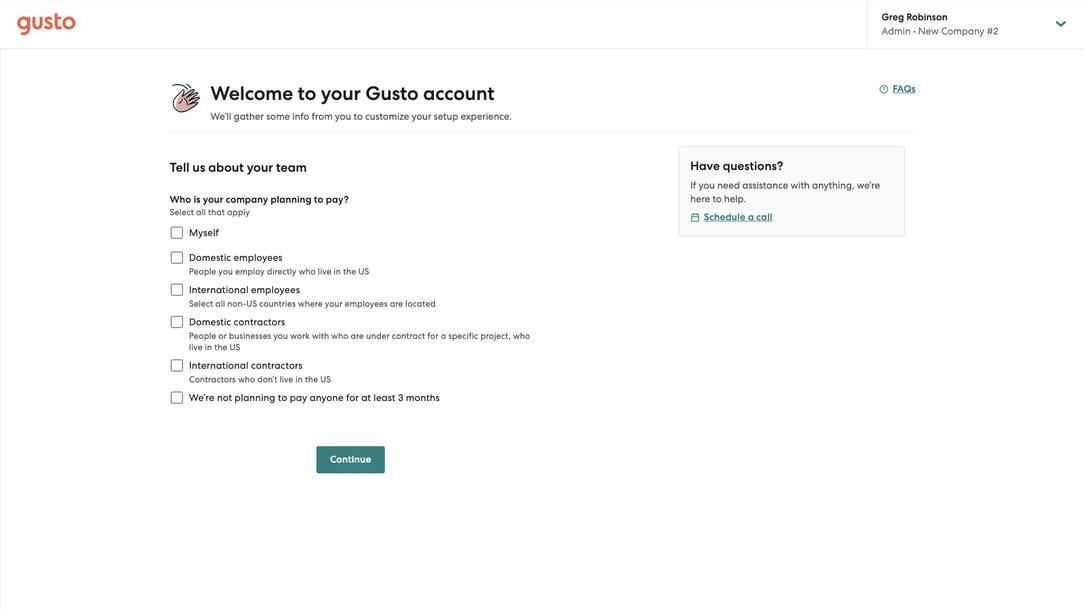 Task type: vqa. For each thing, say whether or not it's contained in the screenshot.
all
yes



Task type: describe. For each thing, give the bounding box(es) containing it.
in inside people or businesses you work with who are under contract for a specific project, who live in the us
[[205, 342, 212, 353]]

International employees checkbox
[[164, 277, 189, 302]]

company
[[941, 25, 984, 37]]

We're not planning to pay anyone for at least 3 months checkbox
[[164, 385, 189, 410]]

non-
[[227, 299, 246, 309]]

to left pay
[[278, 392, 287, 403]]

people for domestic contractors
[[189, 331, 216, 341]]

1 horizontal spatial the
[[305, 375, 318, 385]]

we're
[[857, 180, 880, 191]]

employees for international employees
[[251, 284, 300, 296]]

for inside people or businesses you work with who are under contract for a specific project, who live in the us
[[427, 331, 439, 341]]

your right where
[[325, 299, 343, 309]]

pay?
[[326, 194, 349, 206]]

who down international contractors at left
[[238, 375, 255, 385]]

employ
[[235, 267, 265, 277]]

continue button
[[316, 446, 385, 474]]

people for domestic employees
[[189, 267, 216, 277]]

Domestic employees checkbox
[[164, 245, 189, 270]]

are inside people or businesses you work with who are under contract for a specific project, who live in the us
[[351, 331, 364, 341]]

your left setup
[[412, 111, 431, 122]]

team
[[276, 160, 307, 175]]

about
[[208, 160, 244, 175]]

questions?
[[723, 159, 783, 173]]

faqs button
[[879, 83, 916, 96]]

us inside people or businesses you work with who are under contract for a specific project, who live in the us
[[230, 342, 240, 353]]

new
[[918, 25, 939, 37]]

you down domestic employees
[[218, 267, 233, 277]]

if you need assistance with anything, we're here to help.
[[690, 180, 880, 205]]

domestic for domestic contractors
[[189, 316, 231, 328]]

domestic employees
[[189, 252, 283, 263]]

you inside welcome to your gusto account we'll gather some info from you to customize your setup experience.
[[335, 111, 351, 122]]

we're not planning to pay anyone for at least 3 months
[[189, 392, 440, 403]]

select all non-us countries where your employees are located
[[189, 299, 436, 309]]

the inside people or businesses you work with who are under contract for a specific project, who live in the us
[[214, 342, 227, 353]]

or
[[218, 331, 227, 341]]

customize
[[365, 111, 409, 122]]

under
[[366, 331, 390, 341]]

pay
[[290, 392, 307, 403]]

project,
[[480, 331, 511, 341]]

to up info
[[298, 82, 316, 105]]

0 horizontal spatial for
[[346, 392, 359, 403]]

company
[[226, 194, 268, 206]]

gusto
[[365, 82, 419, 105]]

international for international employees
[[189, 284, 249, 296]]

1 vertical spatial select
[[189, 299, 213, 309]]

select inside 'who is your company planning to pay? select all that apply'
[[170, 207, 194, 218]]

welcome
[[211, 82, 293, 105]]

contract
[[392, 331, 425, 341]]

who right directly
[[299, 267, 316, 277]]

2 vertical spatial employees
[[345, 299, 388, 309]]

contractors for domestic contractors
[[234, 316, 285, 328]]

at
[[361, 392, 371, 403]]

domestic contractors
[[189, 316, 285, 328]]

greg
[[882, 11, 904, 23]]

schedule a call
[[704, 211, 772, 223]]

1 vertical spatial all
[[215, 299, 225, 309]]

us
[[192, 160, 205, 175]]

2 horizontal spatial the
[[343, 267, 356, 277]]

assistance
[[742, 180, 788, 191]]

schedule a call button
[[690, 211, 772, 224]]

#2
[[987, 25, 998, 37]]

specific
[[448, 331, 478, 341]]

international contractors
[[189, 360, 303, 371]]

directly
[[267, 267, 296, 277]]

a inside people or businesses you work with who are under contract for a specific project, who live in the us
[[441, 331, 446, 341]]

robinson
[[906, 11, 948, 23]]

where
[[298, 299, 323, 309]]

1 vertical spatial planning
[[235, 392, 275, 403]]

1 horizontal spatial live
[[280, 375, 293, 385]]

people you employ directly who live in the us
[[189, 267, 369, 277]]

experience.
[[461, 111, 512, 122]]

Domestic contractors checkbox
[[164, 310, 189, 335]]



Task type: locate. For each thing, give the bounding box(es) containing it.
who is your company planning to pay? select all that apply
[[170, 194, 349, 218]]

who
[[170, 194, 191, 206]]

to
[[298, 82, 316, 105], [354, 111, 363, 122], [713, 193, 722, 205], [314, 194, 323, 206], [278, 392, 287, 403]]

you
[[335, 111, 351, 122], [699, 180, 715, 191], [218, 267, 233, 277], [273, 331, 288, 341]]

a left the call
[[748, 211, 754, 223]]

your
[[321, 82, 361, 105], [412, 111, 431, 122], [247, 160, 273, 175], [203, 194, 223, 206], [325, 299, 343, 309]]

in up select all non-us countries where your employees are located
[[334, 267, 341, 277]]

people or businesses you work with who are under contract for a specific project, who live in the us
[[189, 331, 530, 353]]

1 horizontal spatial all
[[215, 299, 225, 309]]

account
[[423, 82, 494, 105]]

we'll
[[211, 111, 231, 122]]

schedule
[[704, 211, 746, 223]]

anything,
[[812, 180, 854, 191]]

1 vertical spatial with
[[312, 331, 329, 341]]

1 vertical spatial contractors
[[251, 360, 303, 371]]

all left non-
[[215, 299, 225, 309]]

setup
[[434, 111, 458, 122]]

2 vertical spatial live
[[280, 375, 293, 385]]

tell us about your team
[[170, 160, 307, 175]]

domestic for domestic employees
[[189, 252, 231, 263]]

have
[[690, 159, 720, 173]]

you right if
[[699, 180, 715, 191]]

contractors for international contractors
[[251, 360, 303, 371]]

all
[[196, 207, 206, 218], [215, 299, 225, 309]]

in
[[334, 267, 341, 277], [205, 342, 212, 353], [295, 375, 303, 385]]

0 horizontal spatial the
[[214, 342, 227, 353]]

with
[[791, 180, 810, 191], [312, 331, 329, 341]]

your inside 'who is your company planning to pay? select all that apply'
[[203, 194, 223, 206]]

here
[[690, 193, 710, 205]]

0 vertical spatial domestic
[[189, 252, 231, 263]]

businesses
[[229, 331, 271, 341]]

contractors up businesses
[[234, 316, 285, 328]]

apply
[[227, 207, 250, 218]]

0 horizontal spatial live
[[189, 342, 203, 353]]

0 vertical spatial people
[[189, 267, 216, 277]]

to right here
[[713, 193, 722, 205]]

planning inside 'who is your company planning to pay? select all that apply'
[[271, 194, 312, 206]]

greg robinson admin • new company #2
[[882, 11, 998, 37]]

0 vertical spatial live
[[318, 267, 332, 277]]

International contractors checkbox
[[164, 353, 189, 378]]

with inside people or businesses you work with who are under contract for a specific project, who live in the us
[[312, 331, 329, 341]]

to left pay?
[[314, 194, 323, 206]]

a
[[748, 211, 754, 223], [441, 331, 446, 341]]

are left under
[[351, 331, 364, 341]]

help.
[[724, 193, 746, 205]]

1 horizontal spatial are
[[390, 299, 403, 309]]

1 horizontal spatial for
[[427, 331, 439, 341]]

is
[[194, 194, 201, 206]]

myself
[[189, 227, 219, 238]]

0 vertical spatial employees
[[234, 252, 283, 263]]

welcome to your gusto account we'll gather some info from you to customize your setup experience.
[[211, 82, 512, 122]]

1 domestic from the top
[[189, 252, 231, 263]]

0 horizontal spatial a
[[441, 331, 446, 341]]

1 vertical spatial for
[[346, 392, 359, 403]]

with inside if you need assistance with anything, we're here to help.
[[791, 180, 810, 191]]

1 horizontal spatial in
[[295, 375, 303, 385]]

for
[[427, 331, 439, 341], [346, 392, 359, 403]]

to left customize
[[354, 111, 363, 122]]

1 horizontal spatial a
[[748, 211, 754, 223]]

people up international employees option
[[189, 267, 216, 277]]

0 vertical spatial a
[[748, 211, 754, 223]]

who right project,
[[513, 331, 530, 341]]

0 vertical spatial with
[[791, 180, 810, 191]]

international up non-
[[189, 284, 249, 296]]

info
[[292, 111, 309, 122]]

0 horizontal spatial all
[[196, 207, 206, 218]]

employees up employ
[[234, 252, 283, 263]]

0 vertical spatial all
[[196, 207, 206, 218]]

a inside "button"
[[748, 211, 754, 223]]

0 vertical spatial for
[[427, 331, 439, 341]]

in up contractors
[[205, 342, 212, 353]]

2 people from the top
[[189, 331, 216, 341]]

tell
[[170, 160, 189, 175]]

domestic
[[189, 252, 231, 263], [189, 316, 231, 328]]

you inside people or businesses you work with who are under contract for a specific project, who live in the us
[[273, 331, 288, 341]]

from
[[312, 111, 333, 122]]

0 vertical spatial planning
[[271, 194, 312, 206]]

who
[[299, 267, 316, 277], [331, 331, 348, 341], [513, 331, 530, 341], [238, 375, 255, 385]]

domestic down myself
[[189, 252, 231, 263]]

us
[[358, 267, 369, 277], [246, 299, 257, 309], [230, 342, 240, 353], [320, 375, 331, 385]]

0 vertical spatial international
[[189, 284, 249, 296]]

people left or
[[189, 331, 216, 341]]

1 vertical spatial people
[[189, 331, 216, 341]]

are left located
[[390, 299, 403, 309]]

you right the from
[[335, 111, 351, 122]]

1 vertical spatial the
[[214, 342, 227, 353]]

1 vertical spatial in
[[205, 342, 212, 353]]

0 horizontal spatial in
[[205, 342, 212, 353]]

your up that
[[203, 194, 223, 206]]

1 vertical spatial are
[[351, 331, 364, 341]]

in up pay
[[295, 375, 303, 385]]

we're
[[189, 392, 214, 403]]

planning down "team"
[[271, 194, 312, 206]]

for left at
[[346, 392, 359, 403]]

1 vertical spatial live
[[189, 342, 203, 353]]

don't
[[257, 375, 278, 385]]

international
[[189, 284, 249, 296], [189, 360, 249, 371]]

employees up under
[[345, 299, 388, 309]]

planning
[[271, 194, 312, 206], [235, 392, 275, 403]]

you left work
[[273, 331, 288, 341]]

people inside people or businesses you work with who are under contract for a specific project, who live in the us
[[189, 331, 216, 341]]

0 vertical spatial are
[[390, 299, 403, 309]]

your up the from
[[321, 82, 361, 105]]

anyone
[[310, 392, 344, 403]]

all down is
[[196, 207, 206, 218]]

2 horizontal spatial live
[[318, 267, 332, 277]]

live right the don't on the bottom left of page
[[280, 375, 293, 385]]

for right contract
[[427, 331, 439, 341]]

2 vertical spatial the
[[305, 375, 318, 385]]

domestic up or
[[189, 316, 231, 328]]

1 vertical spatial a
[[441, 331, 446, 341]]

your left "team"
[[247, 160, 273, 175]]

the
[[343, 267, 356, 277], [214, 342, 227, 353], [305, 375, 318, 385]]

select up domestic contractors option
[[189, 299, 213, 309]]

1 vertical spatial employees
[[251, 284, 300, 296]]

0 vertical spatial contractors
[[234, 316, 285, 328]]

2 international from the top
[[189, 360, 249, 371]]

live inside people or businesses you work with who are under contract for a specific project, who live in the us
[[189, 342, 203, 353]]

international for international contractors
[[189, 360, 249, 371]]

•
[[913, 25, 916, 37]]

the down or
[[214, 342, 227, 353]]

live up international contractors checkbox at left bottom
[[189, 342, 203, 353]]

all inside 'who is your company planning to pay? select all that apply'
[[196, 207, 206, 218]]

that
[[208, 207, 225, 218]]

if
[[690, 180, 696, 191]]

with right work
[[312, 331, 329, 341]]

a left specific
[[441, 331, 446, 341]]

1 horizontal spatial with
[[791, 180, 810, 191]]

employees up countries at the left of page
[[251, 284, 300, 296]]

select
[[170, 207, 194, 218], [189, 299, 213, 309]]

international up contractors
[[189, 360, 249, 371]]

select down who
[[170, 207, 194, 218]]

admin
[[882, 25, 911, 37]]

to inside if you need assistance with anything, we're here to help.
[[713, 193, 722, 205]]

contractors who don't live in the us
[[189, 375, 331, 385]]

the up select all non-us countries where your employees are located
[[343, 267, 356, 277]]

continue
[[330, 454, 371, 466]]

need
[[717, 180, 740, 191]]

with left anything,
[[791, 180, 810, 191]]

international employees
[[189, 284, 300, 296]]

employees for domestic employees
[[234, 252, 283, 263]]

to inside 'who is your company planning to pay? select all that apply'
[[314, 194, 323, 206]]

1 vertical spatial international
[[189, 360, 249, 371]]

the up we're not planning to pay anyone for at least 3 months
[[305, 375, 318, 385]]

2 domestic from the top
[[189, 316, 231, 328]]

Myself checkbox
[[164, 220, 189, 245]]

0 horizontal spatial are
[[351, 331, 364, 341]]

you inside if you need assistance with anything, we're here to help.
[[699, 180, 715, 191]]

live
[[318, 267, 332, 277], [189, 342, 203, 353], [280, 375, 293, 385]]

0 vertical spatial the
[[343, 267, 356, 277]]

call
[[756, 211, 772, 223]]

who left under
[[331, 331, 348, 341]]

1 vertical spatial domestic
[[189, 316, 231, 328]]

least
[[374, 392, 396, 403]]

1 international from the top
[[189, 284, 249, 296]]

0 horizontal spatial with
[[312, 331, 329, 341]]

planning down contractors who don't live in the us
[[235, 392, 275, 403]]

1 people from the top
[[189, 267, 216, 277]]

not
[[217, 392, 232, 403]]

home image
[[17, 13, 76, 35]]

located
[[405, 299, 436, 309]]

months
[[406, 392, 440, 403]]

2 vertical spatial in
[[295, 375, 303, 385]]

contractors
[[234, 316, 285, 328], [251, 360, 303, 371]]

3
[[398, 392, 403, 403]]

live up select all non-us countries where your employees are located
[[318, 267, 332, 277]]

0 vertical spatial select
[[170, 207, 194, 218]]

contractors
[[189, 375, 236, 385]]

are
[[390, 299, 403, 309], [351, 331, 364, 341]]

countries
[[259, 299, 296, 309]]

people
[[189, 267, 216, 277], [189, 331, 216, 341]]

work
[[290, 331, 310, 341]]

contractors up the don't on the bottom left of page
[[251, 360, 303, 371]]

2 horizontal spatial in
[[334, 267, 341, 277]]

0 vertical spatial in
[[334, 267, 341, 277]]

gather
[[234, 111, 264, 122]]

faqs
[[893, 83, 916, 95]]

some
[[266, 111, 290, 122]]

have questions?
[[690, 159, 783, 173]]



